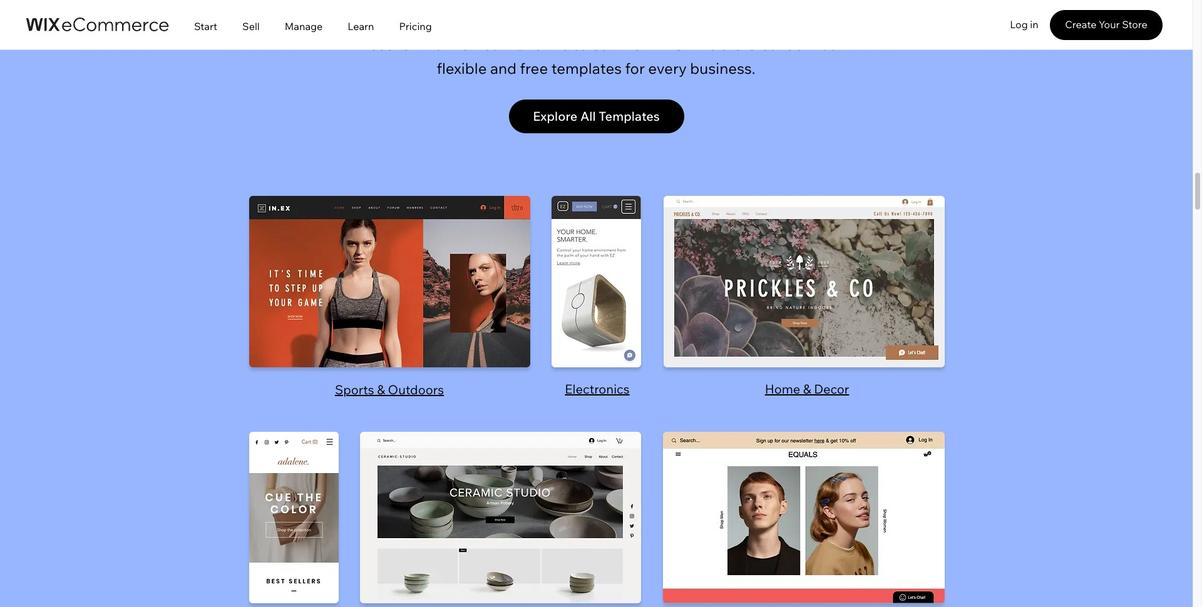 Task type: describe. For each thing, give the bounding box(es) containing it.
and
[[491, 59, 517, 78]]

electronics link
[[565, 382, 630, 397]]

free
[[520, 59, 548, 78]]

outdoors
[[388, 382, 444, 398]]

online
[[675, 35, 718, 54]]

explore all templates link
[[509, 100, 684, 134]]

decor
[[815, 382, 850, 397]]

start
[[194, 20, 217, 32]]

& for sports
[[377, 382, 385, 398]]

create
[[1066, 18, 1097, 31]]

store
[[1123, 18, 1148, 31]]

electronics
[[565, 382, 630, 397]]

sports & outdoors
[[335, 382, 444, 398]]

explore
[[533, 109, 578, 124]]

has
[[813, 35, 838, 54]]

discover the themes that drive sales. the wix online store builder has flexible and free templates for every business.
[[355, 35, 838, 78]]

home
[[765, 382, 801, 397]]

learn
[[348, 20, 374, 32]]

log in
[[1011, 18, 1039, 31]]

sports
[[335, 382, 374, 398]]

builder
[[760, 35, 810, 54]]

home & decor link
[[765, 382, 850, 397]]

log in link
[[1000, 10, 1050, 40]]

sales.
[[573, 35, 612, 54]]

& for home
[[804, 382, 812, 397]]

drive
[[534, 35, 570, 54]]

every
[[649, 59, 687, 78]]

wix
[[645, 35, 671, 54]]

home & decor templates image
[[664, 196, 945, 368]]



Task type: vqa. For each thing, say whether or not it's contained in the screenshot.
drive at the left top of the page
yes



Task type: locate. For each thing, give the bounding box(es) containing it.
pricing
[[399, 20, 432, 32]]

your
[[1100, 18, 1121, 31]]

home & decor
[[765, 382, 850, 397]]

log
[[1011, 18, 1029, 31]]

templates
[[599, 109, 660, 124]]

sports & outdoors link
[[335, 382, 444, 398]]

0 horizontal spatial &
[[377, 382, 385, 398]]

electronics templates image
[[552, 196, 641, 368]]

1 horizontal spatial &
[[804, 382, 812, 397]]

sell
[[243, 20, 260, 32]]

arts & crafts templates image
[[360, 432, 641, 604]]

create your store link
[[1051, 10, 1163, 40]]

manage
[[285, 20, 323, 32]]

&
[[804, 382, 812, 397], [377, 382, 385, 398]]

the
[[420, 35, 443, 54]]

themes
[[446, 35, 499, 54]]

business.
[[691, 59, 756, 78]]

templates
[[552, 59, 622, 78]]

& left the decor
[[804, 382, 812, 397]]

discover
[[355, 35, 416, 54]]

& right 'sports'
[[377, 382, 385, 398]]

create your store
[[1066, 18, 1148, 31]]

for
[[626, 59, 645, 78]]

flexible
[[437, 59, 487, 78]]

accessorize templates image
[[249, 432, 339, 604]]

all
[[581, 109, 596, 124]]

that
[[503, 35, 531, 54]]

explore all templates
[[533, 109, 660, 124]]

in
[[1031, 18, 1039, 31]]

pricing link
[[387, 2, 445, 50]]

the
[[615, 35, 642, 54]]

sports & outdoors templates image
[[249, 196, 530, 368]]

fashion & clothing templates image
[[663, 432, 945, 604]]

store
[[721, 35, 757, 54]]



